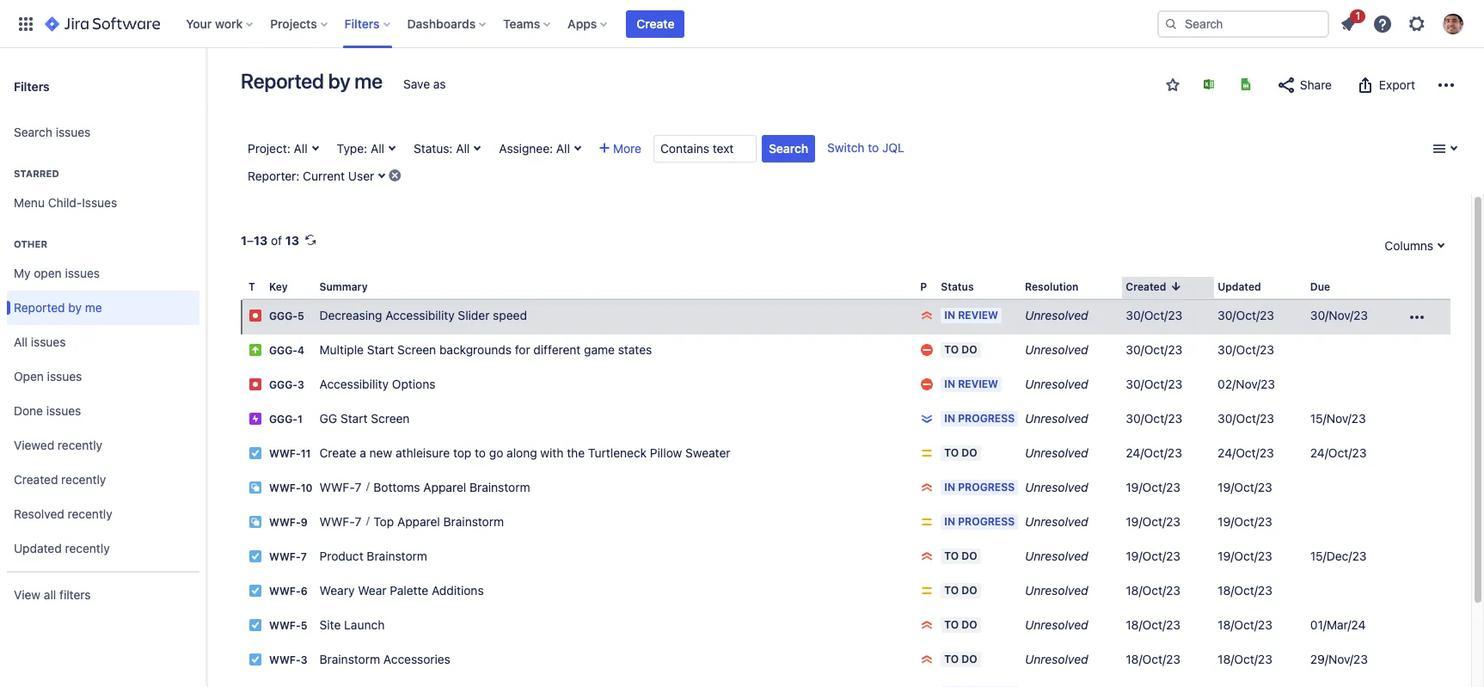Task type: vqa. For each thing, say whether or not it's contained in the screenshot.
'By'
yes



Task type: locate. For each thing, give the bounding box(es) containing it.
0 vertical spatial medium high image
[[921, 343, 934, 357]]

in review for 02/nov/23
[[945, 378, 999, 391]]

create a new athleisure top to go along with the turtleneck pillow sweater link
[[320, 446, 731, 460]]

wwf-6 link
[[269, 585, 308, 598]]

2 progress from the top
[[958, 481, 1015, 494]]

3 progress from the top
[[958, 515, 1015, 528]]

1 horizontal spatial filters
[[345, 16, 380, 31]]

2 13 from the left
[[285, 233, 299, 248]]

0 vertical spatial review
[[958, 309, 999, 322]]

1 horizontal spatial to
[[868, 140, 879, 155]]

2 medium image from the top
[[921, 584, 934, 598]]

wwf-7 link up wwf-6 link
[[269, 551, 307, 563]]

15/nov/23
[[1311, 411, 1366, 426]]

0 vertical spatial created
[[1126, 280, 1167, 293]]

reported up all issues
[[14, 300, 65, 314]]

0 vertical spatial bug image
[[249, 309, 262, 323]]

reported by me inside other group
[[14, 300, 102, 314]]

0 vertical spatial highest image
[[921, 619, 934, 632]]

0 vertical spatial screen
[[397, 342, 436, 357]]

speed
[[493, 308, 527, 323]]

updated for updated
[[1218, 280, 1262, 293]]

3 down wwf-5
[[301, 654, 308, 667]]

created down the 'viewed'
[[14, 472, 58, 486]]

recently for updated recently
[[65, 541, 110, 555]]

ggg- for decreasing
[[269, 310, 298, 323]]

1 vertical spatial medium high image
[[921, 378, 934, 391]]

updated recently link
[[7, 532, 200, 566]]

reported by me down my open issues
[[14, 300, 102, 314]]

dashboards button
[[402, 10, 493, 37]]

notifications image
[[1338, 13, 1359, 34]]

1 horizontal spatial create
[[637, 16, 675, 31]]

issues
[[56, 124, 91, 139], [65, 265, 100, 280], [31, 334, 66, 349], [47, 369, 82, 383], [46, 403, 81, 418]]

0 vertical spatial 7
[[355, 480, 362, 495]]

issues for open issues
[[47, 369, 82, 383]]

recently down viewed recently "link"
[[61, 472, 106, 486]]

3 to from the top
[[945, 550, 959, 563]]

by down my open issues
[[68, 300, 82, 314]]

wwf- for wwf-11 link
[[269, 447, 301, 460]]

wwf- down ggg-1
[[269, 447, 301, 460]]

highest image for 30/nov/23
[[921, 309, 934, 323]]

a
[[360, 446, 366, 460]]

updated
[[1218, 280, 1262, 293], [14, 541, 62, 555]]

0 vertical spatial wwf-7
[[320, 480, 362, 495]]

unresolved for accessibility options
[[1025, 377, 1089, 391]]

options
[[392, 377, 436, 391]]

search for search issues
[[14, 124, 52, 139]]

wwf-7 up product
[[320, 514, 362, 529]]

jira software image
[[45, 13, 160, 34], [45, 13, 160, 34]]

to for 24/oct/23
[[945, 447, 959, 459]]

2 bug image from the top
[[249, 378, 262, 391]]

my open issues
[[14, 265, 100, 280]]

1 vertical spatial apparel
[[397, 514, 440, 529]]

wwf-
[[269, 447, 301, 460], [320, 480, 355, 495], [269, 482, 301, 495], [320, 514, 355, 529], [269, 516, 301, 529], [269, 551, 301, 563], [269, 585, 301, 598], [269, 619, 301, 632], [269, 654, 301, 667]]

switch to jql link
[[828, 140, 905, 155]]

0 vertical spatial reported by me
[[241, 69, 383, 93]]

task image for weary wear palette additions
[[249, 584, 262, 598]]

small image
[[1169, 280, 1183, 293]]

highest image
[[921, 619, 934, 632], [921, 653, 934, 667]]

wwf-5 link
[[269, 619, 307, 632]]

ggg- for gg
[[269, 413, 298, 426]]

accessibility up gg start screen link
[[320, 377, 389, 391]]

0 vertical spatial 5
[[298, 310, 304, 323]]

1 unresolved from the top
[[1025, 308, 1089, 323]]

pillow
[[650, 446, 682, 460]]

in for gg start screen
[[945, 412, 956, 425]]

view all filters link
[[7, 578, 200, 612]]

unresolved for multiple start screen backgrounds for different game states
[[1025, 342, 1089, 357]]

6 do from the top
[[962, 653, 978, 666]]

3 in progress from the top
[[945, 515, 1015, 528]]

assignee:
[[499, 141, 553, 156]]

1 horizontal spatial updated
[[1218, 280, 1262, 293]]

issues for done issues
[[46, 403, 81, 418]]

filters button
[[339, 10, 397, 37]]

banner
[[0, 0, 1485, 48]]

1 vertical spatial created
[[14, 472, 58, 486]]

search image
[[1165, 17, 1178, 31]]

athleisure
[[396, 446, 450, 460]]

wwf-7 link right 10
[[320, 480, 370, 495]]

screen up options
[[397, 342, 436, 357]]

accessibility left 'slider'
[[385, 308, 455, 323]]

your profile and settings image
[[1443, 13, 1464, 34]]

5 do from the top
[[962, 619, 978, 631]]

0 horizontal spatial reported by me
[[14, 300, 102, 314]]

reported by me down projects popup button
[[241, 69, 383, 93]]

my
[[14, 265, 31, 280]]

3 in from the top
[[945, 412, 956, 425]]

task image left the wwf-5 link
[[249, 619, 262, 632]]

1 medium image from the top
[[921, 515, 934, 529]]

wwf- right sub task image
[[269, 516, 301, 529]]

4 unresolved from the top
[[1025, 411, 1089, 426]]

recently down created recently link
[[68, 506, 112, 521]]

2 vertical spatial wwf-7 link
[[269, 551, 307, 563]]

bug image for accessibility options
[[249, 378, 262, 391]]

30/oct/23
[[1126, 308, 1183, 323], [1218, 308, 1275, 323], [1126, 342, 1183, 357], [1218, 342, 1275, 357], [1126, 377, 1183, 391], [1126, 411, 1183, 426], [1218, 411, 1275, 426]]

1 horizontal spatial search
[[769, 141, 809, 156]]

1 vertical spatial me
[[85, 300, 102, 314]]

for
[[515, 342, 530, 357]]

viewed
[[14, 437, 54, 452]]

recently for resolved recently
[[68, 506, 112, 521]]

remove criteria image
[[388, 169, 402, 182]]

0 vertical spatial filters
[[345, 16, 380, 31]]

1 horizontal spatial reported
[[241, 69, 324, 93]]

1 highest image from the top
[[921, 309, 934, 323]]

search inside search issues link
[[14, 124, 52, 139]]

type:
[[337, 141, 367, 156]]

filters right projects popup button
[[345, 16, 380, 31]]

reported
[[241, 69, 324, 93], [14, 300, 65, 314]]

wwf-7 for top
[[320, 514, 362, 529]]

1 left gg
[[298, 413, 303, 426]]

wwf-7 right 10
[[320, 480, 362, 495]]

task image down sub task image
[[249, 550, 262, 563]]

1 horizontal spatial me
[[355, 69, 383, 93]]

me
[[355, 69, 383, 93], [85, 300, 102, 314]]

along
[[507, 446, 537, 460]]

24/oct/23
[[1126, 446, 1183, 460], [1218, 446, 1274, 460], [1311, 446, 1367, 460]]

0 vertical spatial highest image
[[921, 309, 934, 323]]

wwf-10 link
[[269, 482, 313, 495]]

1 vertical spatial in review
[[945, 378, 999, 391]]

top apparel brainstorm link
[[374, 514, 504, 529]]

key
[[269, 280, 288, 293]]

5 unresolved from the top
[[1025, 446, 1089, 460]]

other group
[[7, 220, 200, 571]]

unresolved for weary wear palette additions
[[1025, 583, 1089, 598]]

updated recently
[[14, 541, 110, 555]]

5 for decreasing accessibility slider speed
[[298, 310, 304, 323]]

1 horizontal spatial reported by me
[[241, 69, 383, 93]]

7 down a
[[355, 480, 362, 495]]

0 horizontal spatial me
[[85, 300, 102, 314]]

3 for accessibility options
[[298, 379, 304, 391]]

3 ggg- from the top
[[269, 379, 298, 391]]

1 vertical spatial highest image
[[921, 653, 934, 667]]

ggg- for multiple
[[269, 344, 298, 357]]

1 – 13 of 13
[[241, 233, 299, 248]]

apparel right top
[[397, 514, 440, 529]]

created recently
[[14, 472, 106, 486]]

turtleneck
[[588, 446, 647, 460]]

apparel up top apparel brainstorm
[[423, 480, 466, 495]]

2 highest image from the top
[[921, 481, 934, 495]]

wwf-9
[[269, 516, 308, 529]]

4 ggg- from the top
[[269, 413, 298, 426]]

resolved
[[14, 506, 64, 521]]

brainstorm down bottoms apparel brainstorm
[[443, 514, 504, 529]]

4 to do from the top
[[945, 584, 978, 597]]

create right 'apps' dropdown button
[[637, 16, 675, 31]]

1 vertical spatial 1
[[241, 233, 247, 248]]

8 unresolved from the top
[[1025, 549, 1089, 563]]

6 to from the top
[[945, 653, 959, 666]]

review
[[958, 309, 999, 322], [958, 378, 999, 391]]

do for 29/nov/23
[[962, 653, 978, 666]]

screen for multiple
[[397, 342, 436, 357]]

filters
[[59, 587, 91, 602]]

wwf- up wwf-5
[[269, 585, 301, 598]]

start for multiple
[[367, 342, 394, 357]]

bug image left ggg-3 link
[[249, 378, 262, 391]]

product brainstorm link
[[320, 549, 427, 563]]

1 highest image from the top
[[921, 619, 934, 632]]

1 vertical spatial 3
[[301, 654, 308, 667]]

do for 24/oct/23
[[962, 447, 978, 459]]

1 vertical spatial medium image
[[921, 584, 934, 598]]

updated inside other group
[[14, 541, 62, 555]]

created recently link
[[7, 463, 200, 497]]

appswitcher icon image
[[15, 13, 36, 34]]

2 task image from the top
[[249, 550, 262, 563]]

more button
[[593, 135, 649, 163]]

0 horizontal spatial 24/oct/23
[[1126, 446, 1183, 460]]

2 vertical spatial highest image
[[921, 550, 934, 563]]

ggg- down key
[[269, 310, 298, 323]]

search issues link
[[7, 115, 200, 150]]

updated for updated recently
[[14, 541, 62, 555]]

3 highest image from the top
[[921, 550, 934, 563]]

wwf-7 up wwf-6 link
[[269, 551, 307, 563]]

create inside "button"
[[637, 16, 675, 31]]

primary element
[[10, 0, 1158, 48]]

3 do from the top
[[962, 550, 978, 563]]

6 to do from the top
[[945, 653, 978, 666]]

save as
[[403, 77, 446, 91]]

by
[[328, 69, 350, 93], [68, 300, 82, 314]]

recently inside created recently link
[[61, 472, 106, 486]]

status: all
[[414, 141, 470, 156]]

in progress for top apparel brainstorm
[[945, 515, 1015, 528]]

all right status:
[[456, 141, 470, 156]]

13 right of
[[285, 233, 299, 248]]

new
[[370, 446, 392, 460]]

0 vertical spatial wwf-7 link
[[320, 480, 370, 495]]

resolved recently link
[[7, 497, 200, 532]]

recently inside resolved recently 'link'
[[68, 506, 112, 521]]

0 vertical spatial accessibility
[[385, 308, 455, 323]]

medium high image
[[921, 343, 934, 357], [921, 378, 934, 391]]

slider
[[458, 308, 490, 323]]

1 in review from the top
[[945, 309, 999, 322]]

1 vertical spatial wwf-7 link
[[320, 514, 370, 529]]

bottoms apparel brainstorm link
[[374, 480, 530, 495]]

recently
[[58, 437, 102, 452], [61, 472, 106, 486], [68, 506, 112, 521], [65, 541, 110, 555]]

ggg- for accessibility
[[269, 379, 298, 391]]

task image down epic image
[[249, 447, 262, 460]]

reported down projects
[[241, 69, 324, 93]]

in for accessibility options
[[945, 378, 956, 391]]

1 for 1
[[1356, 9, 1361, 22]]

updated right small icon
[[1218, 280, 1262, 293]]

wwf-10
[[269, 482, 313, 495]]

6
[[301, 585, 308, 598]]

bug image down t at the left top of page
[[249, 309, 262, 323]]

wwf- right sub task icon
[[269, 482, 301, 495]]

all for type: all
[[371, 141, 384, 156]]

wwf- up wwf-6 link
[[269, 551, 301, 563]]

4 task image from the top
[[249, 619, 262, 632]]

0 horizontal spatial reported
[[14, 300, 65, 314]]

all issues link
[[7, 325, 200, 360]]

0 horizontal spatial 1
[[241, 233, 247, 248]]

accessories
[[384, 652, 451, 667]]

0 vertical spatial create
[[637, 16, 675, 31]]

assignee: all
[[499, 141, 570, 156]]

1 task image from the top
[[249, 447, 262, 460]]

highest image for 15/dec/23
[[921, 550, 934, 563]]

1 24/oct/23 from the left
[[1126, 446, 1183, 460]]

0 vertical spatial search
[[14, 124, 52, 139]]

review for 02/nov/23
[[958, 378, 999, 391]]

to do for 01/mar/24
[[945, 619, 978, 631]]

all
[[294, 141, 308, 156], [371, 141, 384, 156], [456, 141, 470, 156], [556, 141, 570, 156], [14, 334, 28, 349]]

to do for 15/dec/23
[[945, 550, 978, 563]]

0 vertical spatial to
[[868, 140, 879, 155]]

2 horizontal spatial 24/oct/23
[[1311, 446, 1367, 460]]

unresolved for brainstorm accessories
[[1025, 652, 1089, 667]]

1
[[1356, 9, 1361, 22], [241, 233, 247, 248], [298, 413, 303, 426]]

0 vertical spatial 3
[[298, 379, 304, 391]]

wwf-7 link for bottoms
[[320, 480, 370, 495]]

5 left site
[[301, 619, 307, 632]]

1 horizontal spatial by
[[328, 69, 350, 93]]

1 horizontal spatial 13
[[285, 233, 299, 248]]

0 vertical spatial updated
[[1218, 280, 1262, 293]]

weary wear palette additions link
[[320, 583, 484, 598]]

2 ggg- from the top
[[269, 344, 298, 357]]

0 horizontal spatial updated
[[14, 541, 62, 555]]

4 in from the top
[[945, 481, 956, 494]]

wwf- down wwf-5
[[269, 654, 301, 667]]

0 horizontal spatial create
[[320, 446, 357, 460]]

1 left help icon
[[1356, 9, 1361, 22]]

teams
[[503, 16, 540, 31]]

1 medium high image from the top
[[921, 343, 934, 357]]

0 vertical spatial apparel
[[423, 480, 466, 495]]

all right the assignee:
[[556, 141, 570, 156]]

highest image for 29/nov/23
[[921, 653, 934, 667]]

2 vertical spatial wwf-7
[[269, 551, 307, 563]]

in review
[[945, 309, 999, 322], [945, 378, 999, 391]]

apps
[[568, 16, 597, 31]]

brainstorm down go
[[470, 480, 530, 495]]

medium image
[[921, 515, 934, 529], [921, 584, 934, 598]]

search inside search button
[[769, 141, 809, 156]]

your work button
[[181, 10, 260, 37]]

1 vertical spatial 7
[[355, 514, 362, 529]]

2 in review from the top
[[945, 378, 999, 391]]

all
[[44, 587, 56, 602]]

all for assignee: all
[[556, 141, 570, 156]]

1 vertical spatial updated
[[14, 541, 62, 555]]

1 vertical spatial review
[[958, 378, 999, 391]]

recently down resolved recently 'link'
[[65, 541, 110, 555]]

create a new athleisure top to go along with the turtleneck pillow sweater
[[320, 446, 731, 460]]

2 vertical spatial progress
[[958, 515, 1015, 528]]

1 vertical spatial search
[[769, 141, 809, 156]]

1 in from the top
[[945, 309, 956, 322]]

created left small icon
[[1126, 280, 1167, 293]]

13 left of
[[254, 233, 268, 248]]

child-
[[48, 195, 82, 210]]

search left switch
[[769, 141, 809, 156]]

3 to do from the top
[[945, 550, 978, 563]]

2 do from the top
[[962, 447, 978, 459]]

2 medium high image from the top
[[921, 378, 934, 391]]

0 vertical spatial medium image
[[921, 515, 934, 529]]

recently up created recently
[[58, 437, 102, 452]]

all up reporter: current user
[[294, 141, 308, 156]]

wwf- up wwf-3 link
[[269, 619, 301, 632]]

7
[[355, 480, 362, 495], [355, 514, 362, 529], [301, 551, 307, 563]]

0 vertical spatial progress
[[958, 412, 1015, 425]]

to left go
[[475, 446, 486, 460]]

2 in from the top
[[945, 378, 956, 391]]

to do for 24/oct/23
[[945, 447, 978, 459]]

wwf-7 link
[[320, 480, 370, 495], [320, 514, 370, 529], [269, 551, 307, 563]]

in progress for bottoms apparel brainstorm
[[945, 481, 1015, 494]]

0 horizontal spatial search
[[14, 124, 52, 139]]

sidebar navigation image
[[188, 69, 225, 103]]

columns button
[[1376, 232, 1451, 260]]

game
[[584, 342, 615, 357]]

to do for 29/nov/23
[[945, 653, 978, 666]]

recently inside updated recently link
[[65, 541, 110, 555]]

medium image
[[921, 447, 934, 460]]

0 vertical spatial me
[[355, 69, 383, 93]]

0 horizontal spatial 13
[[254, 233, 268, 248]]

3 down 4
[[298, 379, 304, 391]]

sub task image
[[249, 515, 262, 529]]

1 inside banner
[[1356, 9, 1361, 22]]

viewed recently link
[[7, 428, 200, 463]]

5 to from the top
[[945, 619, 959, 631]]

1 bug image from the top
[[249, 309, 262, 323]]

1 horizontal spatial created
[[1126, 280, 1167, 293]]

2 vertical spatial in progress
[[945, 515, 1015, 528]]

Search field
[[1158, 10, 1330, 37]]

task image left wwf-3
[[249, 653, 262, 667]]

unresolved for product brainstorm
[[1025, 549, 1089, 563]]

7 left top
[[355, 514, 362, 529]]

3 unresolved from the top
[[1025, 377, 1089, 391]]

3 for brainstorm accessories
[[301, 654, 308, 667]]

apparel
[[423, 480, 466, 495], [397, 514, 440, 529]]

me down the my open issues link
[[85, 300, 102, 314]]

1 vertical spatial progress
[[958, 481, 1015, 494]]

Search issues using keywords text field
[[654, 135, 757, 163]]

improvement image
[[249, 343, 262, 357]]

create left a
[[320, 446, 357, 460]]

wwf-7 for bottoms
[[320, 480, 362, 495]]

wwf- for the 'wwf-10' link
[[269, 482, 301, 495]]

1 vertical spatial highest image
[[921, 481, 934, 495]]

progress
[[958, 412, 1015, 425], [958, 481, 1015, 494], [958, 515, 1015, 528]]

search for search
[[769, 141, 809, 156]]

brainstorm
[[470, 480, 530, 495], [443, 514, 504, 529], [367, 549, 427, 563], [320, 652, 380, 667]]

bug image
[[249, 309, 262, 323], [249, 378, 262, 391]]

lowest image
[[921, 412, 934, 426]]

task image
[[249, 447, 262, 460], [249, 550, 262, 563], [249, 584, 262, 598], [249, 619, 262, 632], [249, 653, 262, 667]]

screen up new
[[371, 411, 410, 426]]

filters up search issues
[[14, 79, 50, 93]]

share
[[1300, 77, 1332, 92]]

5 task image from the top
[[249, 653, 262, 667]]

to left jql
[[868, 140, 879, 155]]

by down filters popup button at the left of the page
[[328, 69, 350, 93]]

recently inside viewed recently "link"
[[58, 437, 102, 452]]

1 review from the top
[[958, 309, 999, 322]]

all right type:
[[371, 141, 384, 156]]

starred group
[[7, 150, 200, 225]]

highest image
[[921, 309, 934, 323], [921, 481, 934, 495], [921, 550, 934, 563]]

5 up 4
[[298, 310, 304, 323]]

search up starred
[[14, 124, 52, 139]]

2 in progress from the top
[[945, 481, 1015, 494]]

switch
[[828, 140, 865, 155]]

5 to do from the top
[[945, 619, 978, 631]]

1 horizontal spatial 24/oct/23
[[1218, 446, 1274, 460]]

ggg- right improvement image
[[269, 344, 298, 357]]

medium high image for 30/oct/23
[[921, 343, 934, 357]]

1 vertical spatial 5
[[301, 619, 307, 632]]

bug image for decreasing accessibility slider speed
[[249, 309, 262, 323]]

1 progress from the top
[[958, 412, 1015, 425]]

0 vertical spatial in review
[[945, 309, 999, 322]]

1 for 1 – 13 of 13
[[241, 233, 247, 248]]

1 vertical spatial start
[[341, 411, 368, 426]]

task image for create a new athleisure top to go along with the turtleneck pillow sweater
[[249, 447, 262, 460]]

open
[[34, 265, 62, 280]]

1 vertical spatial screen
[[371, 411, 410, 426]]

1 vertical spatial create
[[320, 446, 357, 460]]

top
[[453, 446, 472, 460]]

0 horizontal spatial created
[[14, 472, 58, 486]]

1 vertical spatial in progress
[[945, 481, 1015, 494]]

additions
[[432, 583, 484, 598]]

2 vertical spatial 1
[[298, 413, 303, 426]]

9 unresolved from the top
[[1025, 583, 1089, 598]]

task image left wwf-6 link
[[249, 584, 262, 598]]

11 unresolved from the top
[[1025, 652, 1089, 667]]

created inside other group
[[14, 472, 58, 486]]

10 unresolved from the top
[[1025, 618, 1089, 632]]

ggg- up ggg-1
[[269, 379, 298, 391]]

start up "accessibility options" link
[[367, 342, 394, 357]]

updated down resolved
[[14, 541, 62, 555]]

2 unresolved from the top
[[1025, 342, 1089, 357]]

1 vertical spatial filters
[[14, 79, 50, 93]]

0 vertical spatial 1
[[1356, 9, 1361, 22]]

1 vertical spatial wwf-7
[[320, 514, 362, 529]]

7 up "6"
[[301, 551, 307, 563]]

7 for bottoms apparel brainstorm
[[355, 480, 362, 495]]

issues for all issues
[[31, 334, 66, 349]]

1 vertical spatial bug image
[[249, 378, 262, 391]]

recently for viewed recently
[[58, 437, 102, 452]]

3 task image from the top
[[249, 584, 262, 598]]

2 highest image from the top
[[921, 653, 934, 667]]

medium high image down the 'p'
[[921, 343, 934, 357]]

1 left of
[[241, 233, 247, 248]]

2 horizontal spatial 1
[[1356, 9, 1361, 22]]

0 vertical spatial start
[[367, 342, 394, 357]]

medium high image up lowest image
[[921, 378, 934, 391]]

1 vertical spatial by
[[68, 300, 82, 314]]

wwf-7 link up product
[[320, 514, 370, 529]]

0 vertical spatial in progress
[[945, 412, 1015, 425]]

2 to do from the top
[[945, 447, 978, 459]]

with
[[540, 446, 564, 460]]

1 ggg- from the top
[[269, 310, 298, 323]]

small image
[[1166, 78, 1180, 92]]

start right gg
[[341, 411, 368, 426]]

1 vertical spatial reported by me
[[14, 300, 102, 314]]

search
[[14, 124, 52, 139], [769, 141, 809, 156]]

1 vertical spatial to
[[475, 446, 486, 460]]

ggg- right epic image
[[269, 413, 298, 426]]

2 review from the top
[[958, 378, 999, 391]]

switch to jql
[[828, 140, 905, 155]]

all up open
[[14, 334, 28, 349]]

2 to from the top
[[945, 447, 959, 459]]

1 vertical spatial reported
[[14, 300, 65, 314]]

me left the save
[[355, 69, 383, 93]]

0 horizontal spatial by
[[68, 300, 82, 314]]



Task type: describe. For each thing, give the bounding box(es) containing it.
7 for top apparel brainstorm
[[355, 514, 362, 529]]

viewed recently
[[14, 437, 102, 452]]

15/dec/23
[[1311, 549, 1367, 563]]

do for 01/mar/24
[[962, 619, 978, 631]]

6 unresolved from the top
[[1025, 480, 1089, 495]]

to for 01/mar/24
[[945, 619, 959, 631]]

menu
[[14, 195, 45, 210]]

palette
[[390, 583, 429, 598]]

apparel for bottoms
[[423, 480, 466, 495]]

0 horizontal spatial to
[[475, 446, 486, 460]]

more
[[613, 141, 642, 156]]

status
[[941, 280, 974, 293]]

create for create
[[637, 16, 675, 31]]

apparel for top
[[397, 514, 440, 529]]

unresolved for site launch
[[1025, 618, 1089, 632]]

sub task image
[[249, 481, 262, 495]]

decreasing accessibility slider speed link
[[320, 308, 527, 323]]

medium image for 19/oct/23
[[921, 515, 934, 529]]

open in microsoft excel image
[[1202, 77, 1216, 91]]

reporter:
[[248, 169, 300, 183]]

start for gg
[[341, 411, 368, 426]]

1 horizontal spatial 1
[[298, 413, 303, 426]]

settings image
[[1407, 13, 1428, 34]]

multiple
[[320, 342, 364, 357]]

the
[[567, 446, 585, 460]]

wwf-9 link
[[269, 516, 308, 529]]

highest image for 01/mar/24
[[921, 619, 934, 632]]

project: all
[[248, 141, 308, 156]]

task image for site launch
[[249, 619, 262, 632]]

to for 15/dec/23
[[945, 550, 959, 563]]

resolved recently
[[14, 506, 112, 521]]

starred
[[14, 168, 59, 179]]

brainstorm accessories link
[[320, 652, 451, 667]]

due
[[1311, 280, 1331, 293]]

project:
[[248, 141, 291, 156]]

weary
[[320, 583, 355, 598]]

screen for gg
[[371, 411, 410, 426]]

–
[[247, 233, 254, 248]]

5 in from the top
[[945, 515, 956, 528]]

wwf-3 link
[[269, 654, 308, 667]]

banner containing your work
[[0, 0, 1485, 48]]

3 24/oct/23 from the left
[[1311, 446, 1367, 460]]

product
[[320, 549, 364, 563]]

4
[[298, 344, 304, 357]]

do for 15/dec/23
[[962, 550, 978, 563]]

unresolved for gg start screen
[[1025, 411, 1089, 426]]

epic image
[[249, 412, 262, 426]]

wwf- for the wwf-5 link
[[269, 619, 301, 632]]

ggg-3
[[269, 379, 304, 391]]

top apparel brainstorm
[[374, 514, 504, 529]]

0 vertical spatial reported
[[241, 69, 324, 93]]

ggg-1
[[269, 413, 303, 426]]

save
[[403, 77, 430, 91]]

filters inside popup button
[[345, 16, 380, 31]]

your work
[[186, 16, 243, 31]]

apps button
[[563, 10, 614, 37]]

other
[[14, 238, 47, 249]]

decreasing
[[320, 308, 382, 323]]

wwf-5
[[269, 619, 307, 632]]

2 24/oct/23 from the left
[[1218, 446, 1274, 460]]

0 vertical spatial by
[[328, 69, 350, 93]]

1 vertical spatial accessibility
[[320, 377, 389, 391]]

site
[[320, 618, 341, 632]]

reported by me link
[[7, 291, 200, 325]]

29/nov/23
[[1311, 652, 1368, 667]]

7 unresolved from the top
[[1025, 514, 1089, 529]]

all inside other group
[[14, 334, 28, 349]]

4 do from the top
[[962, 584, 978, 597]]

as
[[433, 77, 446, 91]]

02/nov/23
[[1218, 377, 1276, 391]]

done issues
[[14, 403, 81, 418]]

2 vertical spatial 7
[[301, 551, 307, 563]]

done issues link
[[7, 394, 200, 428]]

menu child-issues
[[14, 195, 117, 210]]

all issues
[[14, 334, 66, 349]]

projects
[[270, 16, 317, 31]]

multiple start screen backgrounds for different game states
[[320, 342, 652, 357]]

0 horizontal spatial filters
[[14, 79, 50, 93]]

export button
[[1347, 71, 1424, 99]]

menu child-issues link
[[7, 186, 200, 220]]

open in google sheets image
[[1239, 77, 1253, 91]]

site launch link
[[320, 618, 385, 632]]

accessibility options
[[320, 377, 436, 391]]

wwf- for wwf-6 link
[[269, 585, 301, 598]]

create for create a new athleisure top to go along with the turtleneck pillow sweater
[[320, 446, 357, 460]]

t
[[249, 280, 255, 293]]

to for 29/nov/23
[[945, 653, 959, 666]]

create button
[[626, 10, 685, 37]]

progress for bottoms apparel brainstorm
[[958, 481, 1015, 494]]

medium image for 18/oct/23
[[921, 584, 934, 598]]

current
[[303, 169, 345, 183]]

gg start screen
[[320, 411, 410, 426]]

1 13 from the left
[[254, 233, 268, 248]]

5 for site launch
[[301, 619, 307, 632]]

multiple start screen backgrounds for different game states link
[[320, 342, 652, 357]]

task image for product brainstorm
[[249, 550, 262, 563]]

1 to do from the top
[[945, 343, 978, 356]]

gg
[[320, 411, 337, 426]]

brainstorm up weary wear palette additions link
[[367, 549, 427, 563]]

open
[[14, 369, 44, 383]]

unresolved for create a new athleisure top to go along with the turtleneck pillow sweater
[[1025, 446, 1089, 460]]

issues for search issues
[[56, 124, 91, 139]]

task image for brainstorm accessories
[[249, 653, 262, 667]]

export
[[1379, 77, 1416, 92]]

unresolved for decreasing accessibility slider speed
[[1025, 308, 1089, 323]]

review for 30/oct/23
[[958, 309, 999, 322]]

9
[[301, 516, 308, 529]]

wwf-11 link
[[269, 447, 311, 460]]

weary wear palette additions
[[320, 583, 484, 598]]

all for project: all
[[294, 141, 308, 156]]

4 to from the top
[[945, 584, 959, 597]]

jql
[[882, 140, 905, 155]]

me inside other group
[[85, 300, 102, 314]]

reported inside reported by me link
[[14, 300, 65, 314]]

11
[[301, 447, 311, 460]]

wwf-7 link for top
[[320, 514, 370, 529]]

1 do from the top
[[962, 343, 978, 356]]

1 in progress from the top
[[945, 412, 1015, 425]]

ggg-4 link
[[269, 344, 304, 357]]

different
[[534, 342, 581, 357]]

ggg-3 link
[[269, 379, 304, 391]]

wwf- for the "wwf-9" link
[[269, 516, 301, 529]]

states
[[618, 342, 652, 357]]

all for status: all
[[456, 141, 470, 156]]

medium high image for 02/nov/23
[[921, 378, 934, 391]]

open issues link
[[7, 360, 200, 394]]

help image
[[1373, 13, 1393, 34]]

created for created recently
[[14, 472, 58, 486]]

brainstorm down the site launch link
[[320, 652, 380, 667]]

30/nov/23
[[1311, 308, 1368, 323]]

1 to from the top
[[945, 343, 959, 356]]

wwf-6
[[269, 585, 308, 598]]

created for created
[[1126, 280, 1167, 293]]

status:
[[414, 141, 453, 156]]

recently for created recently
[[61, 472, 106, 486]]

wwf- for wwf-3 link
[[269, 654, 301, 667]]

projects button
[[265, 10, 334, 37]]

by inside reported by me link
[[68, 300, 82, 314]]

backgrounds
[[439, 342, 512, 357]]

in review for 30/oct/23
[[945, 309, 999, 322]]

wwf-11
[[269, 447, 311, 460]]

progress for top apparel brainstorm
[[958, 515, 1015, 528]]

wwf- right 10
[[320, 480, 355, 495]]

in for decreasing accessibility slider speed
[[945, 309, 956, 322]]

go
[[489, 446, 503, 460]]

resolution
[[1025, 280, 1079, 293]]

user
[[348, 169, 374, 183]]

wwf- right 9
[[320, 514, 355, 529]]



